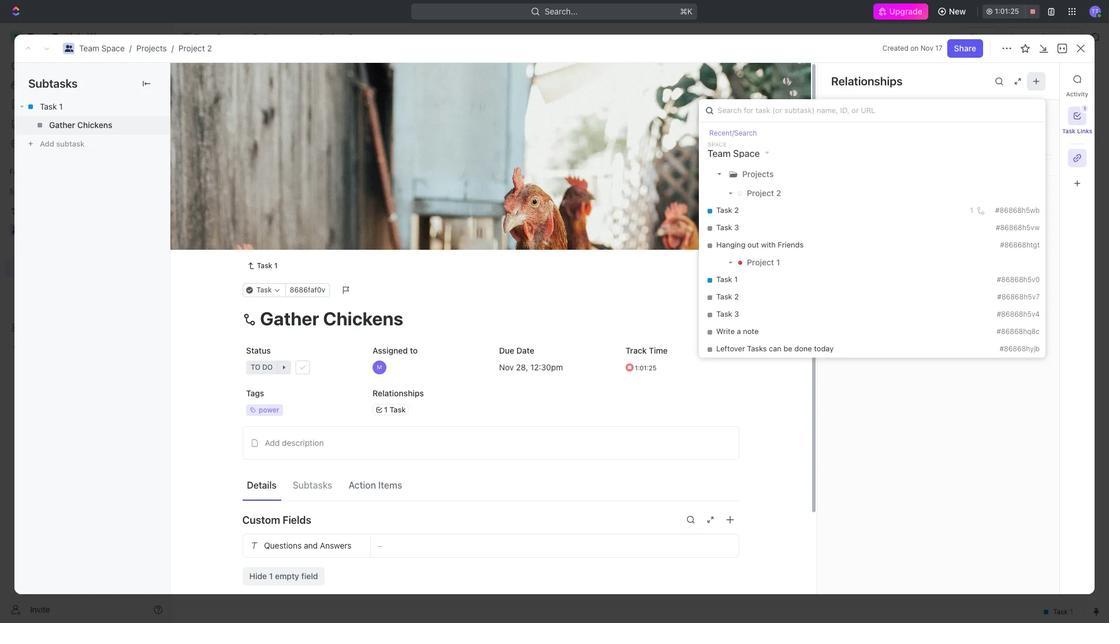 Task type: vqa. For each thing, say whether or not it's contained in the screenshot.
the top 'wifi' icon
no



Task type: locate. For each thing, give the bounding box(es) containing it.
0 horizontal spatial subtasks
[[28, 77, 78, 90]]

on
[[910, 44, 919, 53]]

table link
[[348, 104, 371, 120]]

time
[[649, 346, 667, 356]]

due date
[[499, 346, 534, 356]]

user group image
[[64, 45, 73, 52]]

share button right 17
[[947, 39, 983, 58]]

task 3 down ‎task 2
[[716, 310, 739, 319]]

0 vertical spatial 1 button
[[1068, 105, 1088, 125]]

in progress
[[214, 163, 261, 172]]

assigned
[[372, 346, 408, 356]]

Search for task (or subtask) name, ID, or URL text field
[[699, 99, 1045, 122]]

#86868hq8c
[[997, 328, 1040, 336]]

2 vertical spatial add task
[[233, 241, 267, 250]]

share down new button
[[970, 32, 992, 42]]

2 vertical spatial project 2
[[747, 188, 781, 198]]

2 horizontal spatial add task
[[1026, 74, 1060, 84]]

1 vertical spatial project 2
[[200, 69, 269, 88]]

0 horizontal spatial project 2
[[200, 69, 269, 88]]

add inside button
[[265, 438, 280, 448]]

1 3 from the top
[[734, 223, 739, 232]]

2 3 from the top
[[734, 310, 739, 319]]

#86868htgt
[[1000, 241, 1040, 250]]

action items
[[348, 480, 402, 491]]

0 vertical spatial projects
[[264, 32, 294, 42]]

‎task down ‎task 1
[[716, 292, 732, 302]]

due
[[499, 346, 514, 356]]

0 vertical spatial add task button
[[1019, 70, 1067, 88]]

subtasks
[[28, 77, 78, 90], [293, 480, 332, 491]]

0 vertical spatial ‎task
[[716, 275, 732, 284]]

task
[[1043, 74, 1060, 84], [40, 102, 57, 111], [1062, 128, 1075, 135], [326, 163, 341, 172], [233, 201, 250, 211], [716, 206, 732, 215], [233, 221, 250, 231], [716, 223, 732, 232], [250, 241, 267, 250], [257, 262, 272, 270], [716, 310, 732, 319], [389, 405, 405, 414]]

1 horizontal spatial subtasks
[[293, 480, 332, 491]]

0 vertical spatial project 2
[[319, 32, 353, 42]]

/
[[245, 32, 247, 42], [300, 32, 302, 42], [129, 43, 132, 53], [171, 43, 174, 53]]

spaces
[[9, 187, 34, 196]]

user group image
[[184, 34, 191, 40], [12, 226, 21, 233]]

done
[[794, 344, 812, 354]]

2 vertical spatial task 1
[[257, 262, 278, 270]]

Search tasks... text field
[[965, 131, 1081, 148]]

0 horizontal spatial user group image
[[12, 226, 21, 233]]

relationships up 1 task
[[372, 389, 424, 399]]

created
[[882, 44, 908, 53]]

0 horizontal spatial projects
[[136, 43, 167, 53]]

1 button inside task sidebar navigation tab list
[[1068, 105, 1088, 125]]

user group image left team space
[[184, 34, 191, 40]]

created on nov 17
[[882, 44, 942, 53]]

8686faf0v
[[289, 286, 325, 295]]

details button
[[242, 475, 281, 496]]

0 vertical spatial task 1
[[40, 102, 63, 111]]

recent/search space team space
[[708, 129, 760, 159]]

share button down 'new'
[[963, 28, 999, 46]]

projects
[[264, 32, 294, 42], [136, 43, 167, 53], [742, 169, 774, 179]]

‎task up ‎task 2
[[716, 275, 732, 284]]

favorites
[[9, 168, 40, 176]]

1 vertical spatial task 3
[[716, 310, 739, 319]]

sidebar navigation
[[0, 23, 173, 624]]

3 up hanging
[[734, 223, 739, 232]]

tags
[[246, 389, 264, 399]]

team space
[[194, 32, 240, 42]]

2 vertical spatial 1 button
[[260, 220, 276, 232]]

task 1
[[40, 102, 63, 111], [233, 201, 256, 211], [257, 262, 278, 270]]

team for team space / projects / project 2
[[79, 43, 99, 53]]

dashboards
[[28, 119, 73, 129]]

space for recent/search space team space
[[708, 141, 727, 148]]

1 vertical spatial user group image
[[12, 226, 21, 233]]

0 vertical spatial 3
[[734, 223, 739, 232]]

project
[[319, 32, 346, 42], [178, 43, 205, 53], [200, 69, 252, 88], [747, 188, 774, 198], [747, 258, 774, 267]]

hide 1 empty field
[[249, 572, 318, 582]]

track time
[[625, 346, 667, 356]]

task 2
[[716, 206, 739, 215], [233, 221, 257, 231]]

0 vertical spatial add task
[[1026, 74, 1060, 84]]

1 vertical spatial hide
[[249, 572, 267, 582]]

linked 1
[[843, 116, 879, 126]]

project 2
[[319, 32, 353, 42], [200, 69, 269, 88], [747, 188, 781, 198]]

add description
[[265, 438, 324, 448]]

hide inside custom fields element
[[249, 572, 267, 582]]

1 horizontal spatial add task button
[[296, 161, 345, 174]]

0 vertical spatial subtasks
[[28, 77, 78, 90]]

0 horizontal spatial task 1 link
[[14, 98, 170, 116]]

gantt
[[392, 107, 414, 116]]

0 vertical spatial task 3
[[716, 223, 739, 232]]

relationships
[[831, 74, 902, 88], [372, 389, 424, 399]]

action
[[348, 480, 376, 491]]

1 horizontal spatial add task
[[310, 163, 341, 172]]

projects link
[[249, 30, 297, 44], [136, 43, 167, 53]]

1 vertical spatial subtasks
[[293, 480, 332, 491]]

share button
[[963, 28, 999, 46], [947, 39, 983, 58]]

1 button
[[1068, 105, 1088, 125], [259, 200, 275, 211], [260, 220, 276, 232]]

gather chickens
[[49, 120, 112, 130]]

2
[[348, 32, 353, 42], [207, 43, 212, 53], [256, 69, 266, 88], [274, 163, 279, 172], [776, 188, 781, 198], [734, 206, 739, 215], [252, 221, 257, 231], [734, 292, 739, 302]]

‎task for ‎task 2
[[716, 292, 732, 302]]

1 vertical spatial 3
[[734, 310, 739, 319]]

search...
[[545, 6, 578, 16]]

1 horizontal spatial task 1 link
[[242, 259, 282, 273]]

assignees button
[[467, 133, 521, 147]]

0 horizontal spatial add task button
[[228, 239, 272, 253]]

team space link
[[180, 30, 243, 44], [79, 43, 125, 53]]

custom fields element
[[242, 534, 739, 586]]

0 horizontal spatial relationships
[[372, 389, 424, 399]]

space for team space
[[216, 32, 240, 42]]

add
[[1026, 74, 1041, 84], [310, 163, 324, 172], [233, 241, 248, 250], [265, 438, 280, 448]]

gather
[[49, 120, 75, 130]]

relationships up search for task (or subtask) name, id, or url "text box"
[[831, 74, 902, 88]]

3
[[734, 223, 739, 232], [734, 310, 739, 319]]

subtasks up fields
[[293, 480, 332, 491]]

to
[[410, 346, 417, 356]]

team for team space
[[194, 32, 214, 42]]

2 vertical spatial team
[[708, 148, 731, 159]]

board
[[215, 107, 238, 116]]

‎task
[[716, 275, 732, 284], [716, 292, 732, 302]]

0 vertical spatial hide
[[599, 135, 615, 144]]

team inside recent/search space team space
[[708, 148, 731, 159]]

1
[[59, 102, 63, 111], [1083, 106, 1086, 111], [876, 116, 879, 125], [252, 201, 256, 211], [270, 201, 273, 210], [970, 206, 973, 215], [271, 221, 274, 230], [776, 258, 780, 267], [274, 262, 278, 270], [734, 275, 738, 284], [384, 405, 387, 414], [269, 572, 273, 582]]

1 task 3 from the top
[[716, 223, 739, 232]]

add task for 'add task' button to the right
[[1026, 74, 1060, 84]]

project 2 inside project 2 link
[[319, 32, 353, 42]]

1 ‎task from the top
[[716, 275, 732, 284]]

0 horizontal spatial team
[[79, 43, 99, 53]]

0 horizontal spatial task 2
[[233, 221, 257, 231]]

nov
[[921, 44, 933, 53]]

1 vertical spatial 1 button
[[259, 200, 275, 211]]

tree
[[5, 201, 168, 357]]

1 horizontal spatial user group image
[[184, 34, 191, 40]]

1 horizontal spatial projects
[[264, 32, 294, 42]]

1 horizontal spatial task 1
[[233, 201, 256, 211]]

0 horizontal spatial hide
[[249, 572, 267, 582]]

1 horizontal spatial hide
[[599, 135, 615, 144]]

1 inside custom fields element
[[269, 572, 273, 582]]

board link
[[213, 104, 238, 120]]

in
[[214, 163, 221, 172]]

1 vertical spatial task 2
[[233, 221, 257, 231]]

1 horizontal spatial project 2
[[319, 32, 353, 42]]

1 horizontal spatial team
[[194, 32, 214, 42]]

‎task for ‎task 1
[[716, 275, 732, 284]]

0 vertical spatial team
[[194, 32, 214, 42]]

action items button
[[344, 475, 407, 496]]

calendar link
[[292, 104, 329, 120]]

task links
[[1062, 128, 1092, 135]]

note
[[743, 327, 759, 336]]

2 task 3 from the top
[[716, 310, 739, 319]]

out
[[747, 240, 759, 250]]

0 horizontal spatial add task
[[233, 241, 267, 250]]

hide inside button
[[599, 135, 615, 144]]

user group image down spaces
[[12, 226, 21, 233]]

task 1 link
[[14, 98, 170, 116], [242, 259, 282, 273]]

1 vertical spatial team
[[79, 43, 99, 53]]

projects inside projects link
[[264, 32, 294, 42]]

subtasks down home
[[28, 77, 78, 90]]

task 3 for #86868h5v4
[[716, 310, 739, 319]]

1 vertical spatial ‎task
[[716, 292, 732, 302]]

add task for bottommost 'add task' button
[[233, 241, 267, 250]]

2 horizontal spatial team
[[708, 148, 731, 159]]

status
[[246, 346, 270, 356]]

gather chickens link
[[14, 116, 170, 135]]

0 vertical spatial relationships
[[831, 74, 902, 88]]

1 horizontal spatial relationships
[[831, 74, 902, 88]]

team
[[194, 32, 214, 42], [79, 43, 99, 53], [708, 148, 731, 159]]

3 up write a note
[[734, 310, 739, 319]]

share right 17
[[954, 43, 976, 53]]

1 vertical spatial add task
[[310, 163, 341, 172]]

1 horizontal spatial team space link
[[180, 30, 243, 44]]

1 inside task sidebar navigation tab list
[[1083, 106, 1086, 111]]

0 vertical spatial task 2
[[716, 206, 739, 215]]

leftover tasks can be done today
[[716, 344, 834, 354]]

2 vertical spatial projects
[[742, 169, 774, 179]]

2 ‎task from the top
[[716, 292, 732, 302]]

automations
[[1010, 32, 1058, 42]]

project 2 link
[[304, 30, 356, 44], [178, 43, 212, 53]]

task 3 up hanging
[[716, 223, 739, 232]]

user group image inside sidebar "navigation"
[[12, 226, 21, 233]]



Task type: describe. For each thing, give the bounding box(es) containing it.
empty
[[275, 572, 299, 582]]

description
[[282, 438, 324, 448]]

#86868h5v4
[[997, 310, 1040, 319]]

space for team space / projects / project 2
[[101, 43, 125, 53]]

1 button for 2
[[260, 220, 276, 232]]

#86868h5vw
[[996, 224, 1040, 232]]

#86868h5v0
[[997, 276, 1040, 284]]

upgrade
[[889, 6, 922, 16]]

tasks
[[747, 344, 767, 354]]

details
[[247, 480, 276, 491]]

a
[[737, 327, 741, 336]]

inbox
[[28, 80, 48, 90]]

dashboards link
[[5, 115, 168, 133]]

2 horizontal spatial projects
[[742, 169, 774, 179]]

1 horizontal spatial project 2 link
[[304, 30, 356, 44]]

docs
[[28, 99, 47, 109]]

‎task 1
[[716, 275, 738, 284]]

items
[[378, 480, 402, 491]]

answers
[[320, 541, 351, 551]]

1 horizontal spatial projects link
[[249, 30, 297, 44]]

project 1
[[747, 258, 780, 267]]

1 vertical spatial share
[[954, 43, 976, 53]]

list link
[[257, 104, 273, 120]]

invite
[[30, 605, 50, 615]]

relationships inside the 'task sidebar content' section
[[831, 74, 902, 88]]

3 for #86868h5vw
[[734, 223, 739, 232]]

and
[[304, 541, 317, 551]]

0 vertical spatial user group image
[[184, 34, 191, 40]]

list
[[259, 107, 273, 116]]

task 3 for #86868h5vw
[[716, 223, 739, 232]]

upgrade link
[[873, 3, 928, 20]]

linked
[[843, 116, 871, 126]]

Edit task name text field
[[242, 308, 739, 330]]

2 vertical spatial add task button
[[228, 239, 272, 253]]

recent/search
[[709, 129, 757, 138]]

0 vertical spatial task 1 link
[[14, 98, 170, 116]]

3 for #86868h5v4
[[734, 310, 739, 319]]

automations button
[[1004, 28, 1064, 46]]

#86868h5wb
[[995, 206, 1040, 215]]

home
[[28, 60, 50, 70]]

task sidebar navigation tab list
[[1062, 70, 1092, 193]]

add description button
[[246, 434, 735, 453]]

team space / projects / project 2
[[79, 43, 212, 53]]

hide for hide
[[599, 135, 615, 144]]

customize
[[1011, 107, 1051, 116]]

date
[[516, 346, 534, 356]]

write a note
[[716, 327, 759, 336]]

docs link
[[5, 95, 168, 114]]

0 vertical spatial share
[[970, 32, 992, 42]]

1 horizontal spatial task 2
[[716, 206, 739, 215]]

task sidebar content section
[[817, 63, 1109, 595]]

1 inside linked 1
[[876, 116, 879, 125]]

1:01:25
[[995, 7, 1019, 16]]

hanging
[[716, 240, 745, 250]]

hanging out with friends
[[716, 240, 804, 250]]

0 horizontal spatial team space link
[[79, 43, 125, 53]]

0 horizontal spatial projects link
[[136, 43, 167, 53]]

with
[[761, 240, 776, 250]]

1 button for 1
[[259, 200, 275, 211]]

1 vertical spatial task 1 link
[[242, 259, 282, 273]]

subtasks button
[[288, 475, 337, 496]]

17
[[935, 44, 942, 53]]

favorites button
[[5, 165, 44, 179]]

1 vertical spatial projects
[[136, 43, 167, 53]]

2 horizontal spatial task 1
[[257, 262, 278, 270]]

write
[[716, 327, 735, 336]]

⌘k
[[680, 6, 693, 16]]

gantt link
[[390, 104, 414, 120]]

hide for hide 1 empty field
[[249, 572, 267, 582]]

questions and answers
[[264, 541, 351, 551]]

friends
[[778, 240, 804, 250]]

fields
[[283, 514, 311, 526]]

home link
[[5, 56, 168, 75]]

progress
[[223, 163, 261, 172]]

8686faf0v button
[[285, 284, 330, 297]]

#86868hyjb
[[1000, 345, 1040, 354]]

links
[[1077, 128, 1092, 135]]

field
[[301, 572, 318, 582]]

task inside tab list
[[1062, 128, 1075, 135]]

today
[[814, 344, 834, 354]]

0 horizontal spatial task 1
[[40, 102, 63, 111]]

custom fields button
[[242, 507, 739, 534]]

custom
[[242, 514, 280, 526]]

#86868h5v7
[[997, 293, 1040, 302]]

subtasks inside button
[[293, 480, 332, 491]]

assignees
[[481, 135, 516, 144]]

tree inside sidebar "navigation"
[[5, 201, 168, 357]]

customize button
[[996, 104, 1055, 120]]

calendar
[[295, 107, 329, 116]]

hide button
[[595, 133, 620, 147]]

new button
[[933, 2, 973, 21]]

questions
[[264, 541, 301, 551]]

new
[[949, 6, 966, 16]]

1 task
[[384, 405, 405, 414]]

1 vertical spatial relationships
[[372, 389, 424, 399]]

1 vertical spatial add task button
[[296, 161, 345, 174]]

1 vertical spatial task 1
[[233, 201, 256, 211]]

be
[[784, 344, 792, 354]]

chickens
[[77, 120, 112, 130]]

assigned to
[[372, 346, 417, 356]]

track
[[625, 346, 646, 356]]

2 horizontal spatial add task button
[[1019, 70, 1067, 88]]

1:01:25 button
[[983, 5, 1040, 18]]

2 horizontal spatial project 2
[[747, 188, 781, 198]]

0 horizontal spatial project 2 link
[[178, 43, 212, 53]]



